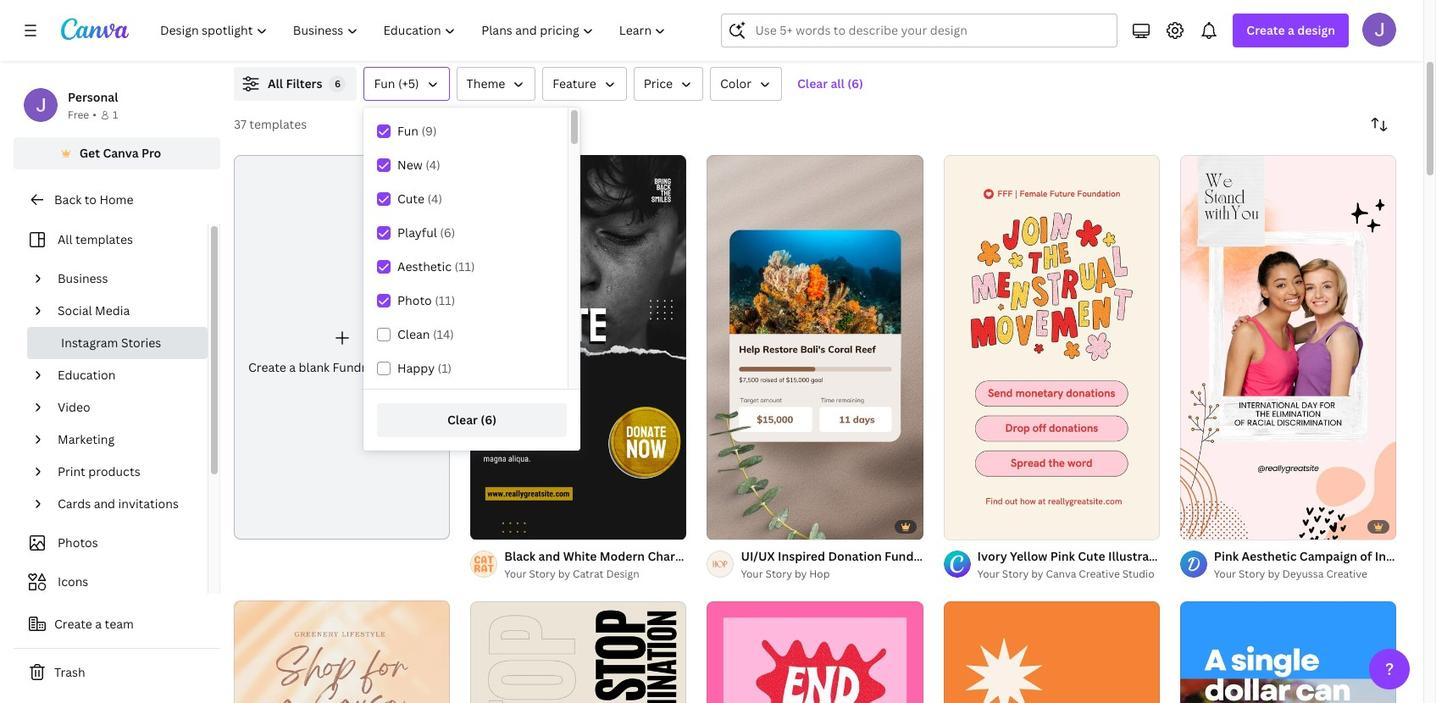 Task type: locate. For each thing, give the bounding box(es) containing it.
free •
[[68, 108, 97, 122]]

(6) for clear (6)
[[481, 412, 497, 428]]

1 vertical spatial (11)
[[435, 292, 455, 309]]

4 your from the left
[[1215, 567, 1237, 581]]

stories
[[121, 335, 161, 351]]

ui/ux inspired donation fundraising instagram story image
[[707, 155, 924, 540]]

2 your from the left
[[741, 567, 764, 581]]

0 horizontal spatial fundraising
[[333, 359, 399, 375]]

orange colorful shapes and scribbles medical needs fundraising instagram story image
[[944, 602, 1160, 704]]

create inside create a design dropdown button
[[1247, 22, 1286, 38]]

a inside dropdown button
[[1289, 22, 1295, 38]]

1 creative from the left
[[1079, 567, 1121, 581]]

creative left studio
[[1079, 567, 1121, 581]]

fundraising inside the ui/ux inspired donation fundraising instagram story your story by hop
[[885, 548, 953, 564]]

1 horizontal spatial (6)
[[481, 412, 497, 428]]

a left design
[[1289, 22, 1295, 38]]

marketing
[[58, 432, 115, 448]]

by down inspired
[[795, 567, 807, 581]]

fundraising instagram stories templates image
[[1035, 0, 1397, 47]]

1 by from the left
[[558, 567, 571, 581]]

0 horizontal spatial templates
[[75, 231, 133, 248]]

1 horizontal spatial fundraising
[[885, 548, 953, 564]]

1 your from the left
[[505, 567, 527, 581]]

get
[[79, 145, 100, 161]]

and right the cards
[[94, 496, 115, 512]]

all
[[831, 75, 845, 92]]

by inside the ui/ux inspired donation fundraising instagram story your story by hop
[[795, 567, 807, 581]]

clear for clear all (6)
[[798, 75, 828, 92]]

creative
[[1079, 567, 1121, 581], [1327, 567, 1368, 581]]

playful
[[398, 225, 437, 241]]

back
[[54, 192, 82, 208]]

cards and invitations
[[58, 496, 179, 512]]

0 vertical spatial canva
[[103, 145, 139, 161]]

1 vertical spatial (4)
[[428, 191, 443, 207]]

a inside button
[[95, 616, 102, 632]]

feature button
[[543, 67, 627, 101]]

None search field
[[722, 14, 1118, 47]]

0 horizontal spatial fun
[[374, 75, 395, 92]]

modern
[[600, 548, 645, 564]]

instagram up your story by canva creative studio on the bottom
[[955, 548, 1013, 564]]

0 horizontal spatial canva
[[103, 145, 139, 161]]

2 horizontal spatial a
[[1289, 22, 1295, 38]]

story
[[462, 359, 493, 375], [795, 548, 826, 564], [1016, 548, 1048, 564], [529, 567, 556, 581], [766, 567, 793, 581], [1003, 567, 1029, 581], [1239, 567, 1266, 581]]

personal
[[68, 89, 118, 105]]

marketing link
[[51, 424, 198, 456]]

templates
[[249, 116, 307, 132], [75, 231, 133, 248]]

by inside your story by deyussa creative link
[[1269, 567, 1281, 581]]

0 horizontal spatial (6)
[[440, 225, 456, 241]]

(4) right "cute"
[[428, 191, 443, 207]]

2 creative from the left
[[1327, 567, 1368, 581]]

clean
[[398, 326, 430, 342]]

Sort by button
[[1363, 108, 1397, 142]]

0 horizontal spatial create
[[54, 616, 92, 632]]

products
[[88, 464, 140, 480]]

fundraising right blank
[[333, 359, 399, 375]]

(4) right "new"
[[426, 157, 441, 173]]

1 vertical spatial create
[[248, 359, 286, 375]]

0 horizontal spatial and
[[94, 496, 115, 512]]

create down icons
[[54, 616, 92, 632]]

1 vertical spatial clear
[[448, 412, 478, 428]]

templates right 37
[[249, 116, 307, 132]]

your story by canva creative studio link
[[978, 566, 1160, 583]]

new (4)
[[398, 157, 441, 173]]

instagram right poster
[[734, 548, 792, 564]]

by up the orange colorful shapes and scribbles medical needs fundraising instagram story image on the bottom right of the page
[[1032, 567, 1044, 581]]

create a team
[[54, 616, 134, 632]]

fundraising right donation
[[885, 548, 953, 564]]

create inside the create a team button
[[54, 616, 92, 632]]

fun inside "button"
[[374, 75, 395, 92]]

2 horizontal spatial create
[[1247, 22, 1286, 38]]

create left blank
[[248, 359, 286, 375]]

feature
[[553, 75, 597, 92]]

1 vertical spatial fun
[[398, 123, 419, 139]]

0 vertical spatial fundraising
[[333, 359, 399, 375]]

(4) for new (4)
[[426, 157, 441, 173]]

fun for fun (+5)
[[374, 75, 395, 92]]

(9)
[[422, 123, 437, 139]]

6
[[335, 77, 341, 90]]

1 vertical spatial fundraising
[[885, 548, 953, 564]]

all for all templates
[[58, 231, 72, 248]]

(11)
[[455, 259, 475, 275], [435, 292, 455, 309]]

instagram
[[61, 335, 118, 351], [402, 359, 459, 375], [734, 548, 792, 564], [955, 548, 1013, 564]]

and inside the "black and white modern charity poster instagram story your story by catrat design"
[[539, 548, 561, 564]]

by down "white" at left
[[558, 567, 571, 581]]

all templates link
[[24, 224, 198, 256]]

a
[[1289, 22, 1295, 38], [289, 359, 296, 375], [95, 616, 102, 632]]

create
[[1247, 22, 1286, 38], [248, 359, 286, 375], [54, 616, 92, 632]]

0 vertical spatial templates
[[249, 116, 307, 132]]

team
[[105, 616, 134, 632]]

cute (4)
[[398, 191, 443, 207]]

2 by from the left
[[795, 567, 807, 581]]

0 vertical spatial fun
[[374, 75, 395, 92]]

1 horizontal spatial fun
[[398, 123, 419, 139]]

a for design
[[1289, 22, 1295, 38]]

catrat
[[573, 567, 604, 581]]

0 vertical spatial (4)
[[426, 157, 441, 173]]

top level navigation element
[[149, 14, 681, 47]]

0 horizontal spatial all
[[58, 231, 72, 248]]

happy
[[398, 360, 435, 376]]

create inside create a blank fundraising instagram story element
[[248, 359, 286, 375]]

2 vertical spatial a
[[95, 616, 102, 632]]

(6)
[[848, 75, 864, 92], [440, 225, 456, 241], [481, 412, 497, 428]]

a for blank
[[289, 359, 296, 375]]

create for create a blank fundraising instagram story
[[248, 359, 286, 375]]

create a blank fundraising instagram story
[[248, 359, 493, 375]]

aesthetic (11)
[[398, 259, 475, 275]]

0 vertical spatial all
[[268, 75, 283, 92]]

cards
[[58, 496, 91, 512]]

3 by from the left
[[1032, 567, 1044, 581]]

canva left studio
[[1047, 567, 1077, 581]]

0 horizontal spatial clear
[[448, 412, 478, 428]]

1 vertical spatial (6)
[[440, 225, 456, 241]]

business
[[58, 270, 108, 287]]

0 vertical spatial (11)
[[455, 259, 475, 275]]

fun left (+5)
[[374, 75, 395, 92]]

poster
[[693, 548, 731, 564]]

canva
[[103, 145, 139, 161], [1047, 567, 1077, 581]]

by left deyussa
[[1269, 567, 1281, 581]]

0 vertical spatial a
[[1289, 22, 1295, 38]]

2 vertical spatial create
[[54, 616, 92, 632]]

1 vertical spatial canva
[[1047, 567, 1077, 581]]

print
[[58, 464, 86, 480]]

2 horizontal spatial (6)
[[848, 75, 864, 92]]

templates down back to home
[[75, 231, 133, 248]]

(6) for playful (6)
[[440, 225, 456, 241]]

and right black
[[539, 548, 561, 564]]

1 vertical spatial templates
[[75, 231, 133, 248]]

free
[[68, 108, 89, 122]]

1 horizontal spatial and
[[539, 548, 561, 564]]

4 by from the left
[[1269, 567, 1281, 581]]

by inside your story by canva creative studio link
[[1032, 567, 1044, 581]]

fun left (9)
[[398, 123, 419, 139]]

0 vertical spatial and
[[94, 496, 115, 512]]

canva left "pro"
[[103, 145, 139, 161]]

•
[[93, 108, 97, 122]]

1 horizontal spatial clear
[[798, 75, 828, 92]]

your story by deyussa creative link
[[1215, 566, 1397, 583]]

social
[[58, 303, 92, 319]]

(11) right "aesthetic"
[[455, 259, 475, 275]]

happy (1)
[[398, 360, 452, 376]]

all down back
[[58, 231, 72, 248]]

cards and invitations link
[[51, 488, 198, 521]]

1 horizontal spatial creative
[[1327, 567, 1368, 581]]

clear down (1) on the bottom left
[[448, 412, 478, 428]]

and
[[94, 496, 115, 512], [539, 548, 561, 564]]

create a design
[[1247, 22, 1336, 38]]

home
[[100, 192, 134, 208]]

2 vertical spatial (6)
[[481, 412, 497, 428]]

a for team
[[95, 616, 102, 632]]

design
[[606, 567, 640, 581]]

your inside the "black and white modern charity poster instagram story your story by catrat design"
[[505, 567, 527, 581]]

instagram inside the "black and white modern charity poster instagram story your story by catrat design"
[[734, 548, 792, 564]]

aesthetic
[[398, 259, 452, 275]]

1 horizontal spatial create
[[248, 359, 286, 375]]

1 horizontal spatial templates
[[249, 116, 307, 132]]

(4)
[[426, 157, 441, 173], [428, 191, 443, 207]]

(+5)
[[398, 75, 419, 92]]

color
[[721, 75, 752, 92]]

deyussa
[[1283, 567, 1325, 581]]

instagram inside the ui/ux inspired donation fundraising instagram story your story by hop
[[955, 548, 1013, 564]]

all left filters
[[268, 75, 283, 92]]

clear for clear (6)
[[448, 412, 478, 428]]

pink aesthetic campaign of international day for the elimination of racial discrimination instagram story image
[[1181, 155, 1397, 540]]

social media
[[58, 303, 130, 319]]

by
[[558, 567, 571, 581], [795, 567, 807, 581], [1032, 567, 1044, 581], [1269, 567, 1281, 581]]

fun
[[374, 75, 395, 92], [398, 123, 419, 139]]

clear (6) button
[[377, 404, 567, 437]]

photos
[[58, 535, 98, 551]]

0 horizontal spatial a
[[95, 616, 102, 632]]

37
[[234, 116, 247, 132]]

create left design
[[1247, 22, 1286, 38]]

color button
[[710, 67, 783, 101]]

37 templates
[[234, 116, 307, 132]]

clear left all
[[798, 75, 828, 92]]

1 horizontal spatial canva
[[1047, 567, 1077, 581]]

(11) for photo (11)
[[435, 292, 455, 309]]

0 horizontal spatial creative
[[1079, 567, 1121, 581]]

a left blank
[[289, 359, 296, 375]]

0 vertical spatial clear
[[798, 75, 828, 92]]

donation
[[829, 548, 882, 564]]

0 vertical spatial create
[[1247, 22, 1286, 38]]

(11) right "photo"
[[435, 292, 455, 309]]

create a blank fundraising instagram story element
[[234, 155, 493, 540]]

create a team button
[[14, 608, 220, 642]]

1 horizontal spatial a
[[289, 359, 296, 375]]

(4) for cute (4)
[[428, 191, 443, 207]]

fundraising for blank
[[333, 359, 399, 375]]

creative right deyussa
[[1327, 567, 1368, 581]]

by inside the "black and white modern charity poster instagram story your story by catrat design"
[[558, 567, 571, 581]]

ivory yellow pink cute illustrative fundraising / donation opportunities instagram story image
[[944, 155, 1160, 540]]

1 vertical spatial all
[[58, 231, 72, 248]]

1 vertical spatial a
[[289, 359, 296, 375]]

a left "team"
[[95, 616, 102, 632]]

1 vertical spatial and
[[539, 548, 561, 564]]

1 horizontal spatial all
[[268, 75, 283, 92]]

all
[[268, 75, 283, 92], [58, 231, 72, 248]]

and for cards
[[94, 496, 115, 512]]

black and white modern charity poster instagram story link
[[505, 547, 826, 566]]

media
[[95, 303, 130, 319]]

and for black
[[539, 548, 561, 564]]



Task type: describe. For each thing, give the bounding box(es) containing it.
icons
[[58, 574, 88, 590]]

fun (+5) button
[[364, 67, 450, 101]]

templates for 37 templates
[[249, 116, 307, 132]]

theme
[[467, 75, 506, 92]]

canva inside button
[[103, 145, 139, 161]]

your story by catrat design link
[[505, 566, 687, 583]]

back to home link
[[14, 183, 220, 217]]

pro
[[142, 145, 161, 161]]

Search search field
[[756, 14, 1107, 47]]

instagram stories
[[61, 335, 161, 351]]

trash
[[54, 665, 85, 681]]

ui/ux
[[741, 548, 775, 564]]

instagram up education
[[61, 335, 118, 351]]

print products
[[58, 464, 140, 480]]

print products link
[[51, 456, 198, 488]]

studio
[[1123, 567, 1155, 581]]

black
[[505, 548, 536, 564]]

photo
[[398, 292, 432, 309]]

photo (11)
[[398, 292, 455, 309]]

your story by canva creative studio
[[978, 567, 1155, 581]]

clear all (6) button
[[789, 67, 872, 101]]

playful (6)
[[398, 225, 456, 241]]

templates for all templates
[[75, 231, 133, 248]]

invitations
[[118, 496, 179, 512]]

fun for fun (9)
[[398, 123, 419, 139]]

all filters
[[268, 75, 323, 92]]

blue colorful shapes and scribbles financial emergencies fundraising instagram story image
[[1181, 602, 1397, 704]]

filters
[[286, 75, 323, 92]]

fundraising for donation
[[885, 548, 953, 564]]

6 filter options selected element
[[329, 75, 346, 92]]

0 vertical spatial (6)
[[848, 75, 864, 92]]

back to home
[[54, 192, 134, 208]]

clear all (6)
[[798, 75, 864, 92]]

charity
[[648, 548, 691, 564]]

create for create a team
[[54, 616, 92, 632]]

icons link
[[24, 566, 198, 599]]

creative for deyussa
[[1327, 567, 1368, 581]]

pink red white cute illustrative fundraising / donation opportunities instagram story image
[[707, 602, 924, 704]]

trash link
[[14, 656, 220, 690]]

theme button
[[457, 67, 536, 101]]

3 your from the left
[[978, 567, 1000, 581]]

clean (14)
[[398, 326, 454, 342]]

fun (9)
[[398, 123, 437, 139]]

clear (6)
[[448, 412, 497, 428]]

blank
[[299, 359, 330, 375]]

ui/ux inspired donation fundraising instagram story your story by hop
[[741, 548, 1048, 581]]

your story by hop link
[[741, 566, 924, 583]]

all templates
[[58, 231, 133, 248]]

(1)
[[438, 360, 452, 376]]

jacob simon image
[[1363, 13, 1397, 47]]

1
[[113, 108, 118, 122]]

get canva pro
[[79, 145, 161, 161]]

price
[[644, 75, 673, 92]]

your inside the ui/ux inspired donation fundraising instagram story your story by hop
[[741, 567, 764, 581]]

black and white modern charity poster instagram story image
[[471, 155, 687, 540]]

ui/ux inspired donation fundraising instagram story link
[[741, 547, 1048, 566]]

get canva pro button
[[14, 137, 220, 170]]

black and white modern charity poster instagram story your story by catrat design
[[505, 548, 826, 581]]

instagram down the clean (14)
[[402, 359, 459, 375]]

all for all filters
[[268, 75, 283, 92]]

create a blank fundraising instagram story link
[[234, 155, 493, 540]]

education
[[58, 367, 116, 383]]

fun (+5)
[[374, 75, 419, 92]]

cute
[[398, 191, 425, 207]]

white
[[563, 548, 597, 564]]

creative for canva
[[1079, 567, 1121, 581]]

price button
[[634, 67, 704, 101]]

(11) for aesthetic (11)
[[455, 259, 475, 275]]

to
[[84, 192, 97, 208]]

photos link
[[24, 527, 198, 560]]

video link
[[51, 392, 198, 424]]

beige illustrated stop discrimination campaign instagram story image
[[471, 602, 687, 704]]

design
[[1298, 22, 1336, 38]]

education link
[[51, 359, 198, 392]]

new
[[398, 157, 423, 173]]

social media link
[[51, 295, 198, 327]]

business link
[[51, 263, 198, 295]]

create for create a design
[[1247, 22, 1286, 38]]

video
[[58, 399, 90, 415]]

create a design button
[[1234, 14, 1350, 47]]



Task type: vqa. For each thing, say whether or not it's contained in the screenshot.
content
no



